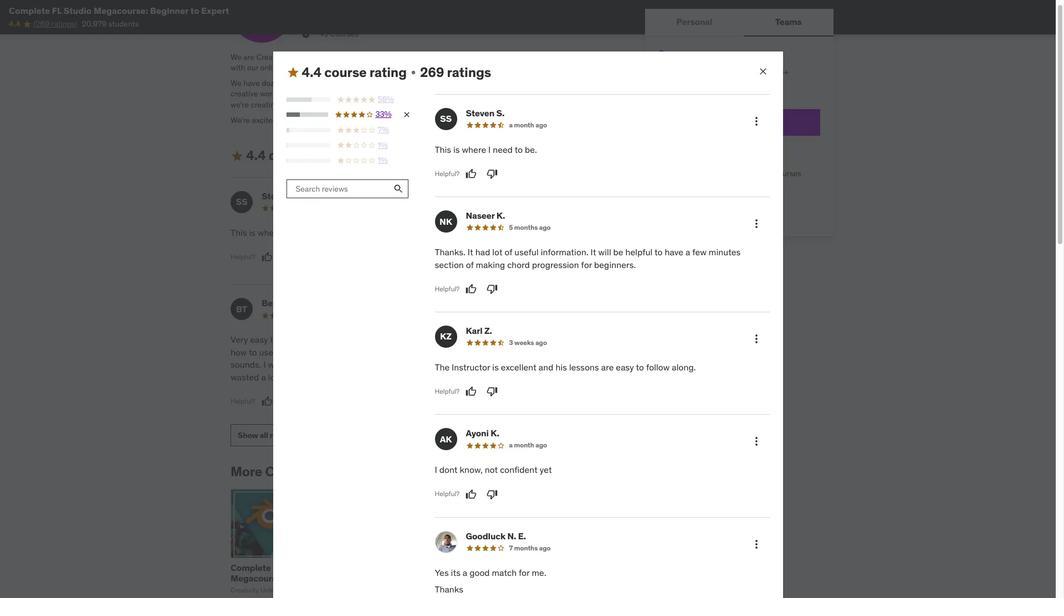 Task type: describe. For each thing, give the bounding box(es) containing it.
our
[[247, 63, 258, 73]]

be inside "we are creativity unleashed, a group of professional creators dedicated to helping you unleash your creativity with our online courses. we have dozens of years of experience in design, illustration, filmmaking, video editing and other areas of creative work. we believe that education needs to be fun and engaging and that's exactly the kind of courses we're creating. we're excited to have you here with us and we can't wait to help you unleash your creativity. let's do this!"
[[404, 89, 413, 99]]

to inside complete figma megacourse: ui/ux design beginner to expert
[[593, 573, 602, 584]]

illustration,
[[401, 78, 439, 88]]

weeks inside very easy to follow and the instructor explains how to use each icon and section to adjust the sounds. i would have been lost for weeks and wasted a lot of time without taking this course.
[[366, 359, 391, 370]]

in-
[[735, 169, 744, 179]]

1 vertical spatial creativity
[[337, 463, 397, 480]]

of down areas
[[569, 89, 576, 99]]

course.
[[385, 372, 414, 383]]

timilehin o.
[[464, 191, 513, 202]]

creators
[[413, 52, 442, 62]]

helpful? up to
[[435, 169, 459, 178]]

need for nk
[[493, 144, 513, 155]]

we're
[[231, 115, 250, 125]]

this is where i need to be. for to
[[231, 227, 333, 238]]

course for xsmall icon corresponding to medium image
[[269, 147, 311, 164]]

instructor
[[338, 334, 376, 345]]

unreal
[[363, 562, 390, 574]]

45 courses
[[319, 29, 359, 39]]

1 vertical spatial minutes
[[529, 347, 561, 358]]

section for the topmost mark review by naseer k. as helpful icon
[[435, 259, 464, 270]]

other
[[545, 78, 563, 88]]

k. for naseer k.
[[496, 210, 505, 221]]

needs
[[372, 89, 393, 99]]

additional actions for review by karl z. image
[[750, 333, 763, 346]]

for inside very easy to follow and the instructor explains how to use each icon and section to adjust the sounds. i would have been lost for weeks and wasted a lot of time without taking this course.
[[353, 359, 364, 370]]

complete for complete fl studio megacourse: beginner to expert
[[9, 5, 50, 16]]

7%
[[378, 125, 389, 135]]

design
[[523, 573, 552, 584]]

excellent
[[501, 362, 536, 373]]

45
[[319, 29, 328, 39]]

karl
[[466, 325, 482, 336]]

more courses by creativity unleashed
[[231, 463, 466, 480]]

20,979
[[82, 19, 107, 29]]

we're
[[231, 100, 249, 110]]

steven s. for nk
[[466, 107, 504, 118]]

mark review by timilehin o. as unhelpful image
[[485, 252, 496, 263]]

this is where i need to be. for nk
[[435, 144, 537, 155]]

a inside very easy to follow and the instructor explains how to use each icon and section to adjust the sounds. i would have been lost for weeks and wasted a lot of time without taking this course.
[[261, 372, 266, 383]]

excited inside "we are creativity unleashed, a group of professional creators dedicated to helping you unleash your creativity with our online courses. we have dozens of years of experience in design, illustration, filmmaking, video editing and other areas of creative work. we believe that education needs to be fun and engaging and that's exactly the kind of courses we're creating. we're excited to have you here with us and we can't wait to help you unleash your creativity. let's do this!"
[[252, 115, 277, 125]]

dialog containing 4.4 course rating
[[273, 52, 783, 599]]

2 vertical spatial creativity
[[231, 587, 259, 595]]

0 horizontal spatial you
[[306, 115, 318, 125]]

goodluck
[[466, 531, 505, 542]]

xsmall image for medium icon on the top
[[409, 68, 418, 77]]

teams button
[[744, 9, 834, 35]]

me.
[[532, 567, 546, 578]]

timilehin
[[464, 191, 502, 202]]

2 vertical spatial a month ago
[[509, 441, 547, 450]]

2 vertical spatial we
[[281, 89, 292, 99]]

mark review by ayoni k. as helpful image
[[466, 489, 477, 500]]

0 vertical spatial thanks. it had lot of useful information. it will be helpful to have a few minutes section of making chord progression for beginners.
[[435, 247, 741, 270]]

and right us
[[364, 115, 377, 125]]

feeling
[[433, 227, 460, 238]]

here
[[320, 115, 336, 125]]

0 vertical spatial 4.4
[[9, 19, 20, 29]]

that's
[[491, 89, 511, 99]]

bt
[[236, 304, 247, 315]]

the
[[435, 362, 450, 373]]

0 vertical spatial will
[[598, 247, 611, 258]]

helpful for the topmost mark review by naseer k. as helpful icon
[[625, 247, 653, 258]]

4.4 course rating for xsmall icon corresponding to medium icon on the top
[[302, 64, 407, 81]]

creativity unleashed image
[[231, 0, 293, 43]]

additional actions for review by steven s. image
[[750, 115, 763, 128]]

complete for complete figma megacourse: ui/ux design beginner to expert
[[495, 562, 535, 574]]

follow inside very easy to follow and the instructor explains how to use each icon and section to adjust the sounds. i would have been lost for weeks and wasted a lot of time without taking this course.
[[280, 334, 304, 345]]

4.4 course rating for xsmall icon corresponding to medium image
[[246, 147, 351, 164]]

courses for 45
[[330, 29, 359, 39]]

group
[[338, 52, 358, 62]]

making for the bottom mark review by naseer k. as helpful icon
[[433, 359, 463, 370]]

your inside subscribe to this course and 25,000+ top‑rated udemy courses for your organization.
[[760, 78, 775, 88]]

1 vertical spatial follow
[[646, 362, 670, 373]]

more
[[231, 463, 262, 480]]

1 vertical spatial udemy
[[712, 116, 741, 128]]

xsmall image for medium image
[[353, 152, 362, 160]]

not
[[485, 465, 498, 476]]

by
[[319, 463, 334, 480]]

0 horizontal spatial xsmall image
[[301, 29, 310, 40]]

his
[[556, 362, 567, 373]]

time
[[290, 372, 308, 383]]

of right group
[[360, 52, 367, 62]]

chord for the bottom mark review by naseer k. as helpful icon
[[465, 359, 488, 370]]

1 vertical spatial lot
[[491, 334, 501, 345]]

beginner inside complete blender megacourse: beginner to expert
[[286, 573, 323, 584]]

1 horizontal spatial unleash
[[530, 52, 558, 62]]

o.
[[504, 191, 513, 202]]

create
[[363, 573, 390, 584]]

learning engagement tools
[[676, 188, 772, 198]]

creativity unleashed link
[[337, 463, 466, 480]]

are inside dialog
[[601, 362, 614, 373]]

269 for medium image
[[364, 147, 388, 164]]

thanks. for the bottom mark review by naseer k. as helpful icon
[[433, 334, 464, 345]]

0 horizontal spatial unleash
[[465, 115, 492, 125]]

fun
[[414, 89, 426, 99]]

2 vertical spatial your
[[494, 115, 509, 125]]

organization.
[[658, 89, 703, 99]]

dozens
[[262, 78, 286, 88]]

1 horizontal spatial minutes
[[709, 247, 741, 258]]

ss for nk
[[440, 113, 452, 124]]

section inside very easy to follow and the instructor explains how to use each icon and section to adjust the sounds. i would have been lost for weeks and wasted a lot of time without taking this course.
[[332, 347, 361, 358]]

the instructor is excellent and his lessons are easy to follow along.
[[435, 362, 696, 373]]

megacourse: inside complete blender megacourse: beginner to expert
[[231, 573, 284, 584]]

beginner inside complete figma megacourse: ui/ux design beginner to expert
[[554, 573, 591, 584]]

do
[[565, 115, 573, 125]]

areas
[[565, 78, 584, 88]]

are inside "we are creativity unleashed, a group of professional creators dedicated to helping you unleash your creativity with our online courses. we have dozens of years of experience in design, illustration, filmmaking, video editing and other areas of creative work. we believe that education needs to be fun and engaging and that's exactly the kind of courses we're creating. we're excited to have you here with us and we can't wait to help you unleash your creativity. let's do this!"
[[243, 52, 255, 62]]

a inside "we are creativity unleashed, a group of professional creators dedicated to helping you unleash your creativity with our online courses. we have dozens of years of experience in design, illustration, filmmaking, video editing and other areas of creative work. we believe that education needs to be fun and engaging and that's exactly the kind of courses we're creating. we're excited to have you here with us and we can't wait to help you unleash your creativity. let's do this!"
[[332, 52, 336, 62]]

ratings for xsmall icon corresponding to medium image
[[391, 147, 435, 164]]

1 vertical spatial we
[[231, 78, 242, 88]]

weeks inside dialog
[[514, 339, 534, 347]]

mark review by steven s. as unhelpful image
[[487, 169, 498, 180]]

0 horizontal spatial beginner
[[150, 5, 188, 16]]

2 horizontal spatial is
[[492, 362, 499, 373]]

good
[[469, 567, 490, 578]]

and inside subscribe to this course and 25,000+ top‑rated udemy courses for your organization.
[[744, 68, 757, 78]]

personal
[[677, 16, 713, 27]]

of right z. at the left
[[503, 334, 511, 345]]

course inside subscribe to this course and 25,000+ top‑rated udemy courses for your organization.
[[718, 68, 742, 78]]

believe
[[293, 89, 318, 99]]

top‑rated
[[658, 78, 691, 88]]

1 1% button from the top
[[286, 140, 411, 151]]

experience
[[326, 78, 364, 88]]

1 vertical spatial 5
[[508, 311, 511, 319]]

udemy inside subscribe to this course and 25,000+ top‑rated udemy courses for your organization.
[[693, 78, 718, 88]]

and up course. at left bottom
[[394, 359, 408, 370]]

kind
[[552, 89, 567, 99]]

(269 ratings)
[[33, 19, 77, 29]]

each
[[275, 347, 294, 358]]

this inside very easy to follow and the instructor explains how to use each icon and section to adjust the sounds. i would have been lost for weeks and wasted a lot of time without taking this course.
[[369, 372, 383, 383]]

submit search image
[[393, 183, 404, 194]]

1 vertical spatial thanks. it had lot of useful information. it will be helpful to have a few minutes section of making chord progression for beginners.
[[433, 334, 610, 370]]

helpful? up the kz
[[435, 285, 459, 293]]

where for to
[[258, 227, 282, 238]]

7 months ago
[[509, 544, 551, 552]]

all
[[260, 430, 268, 440]]

1 vertical spatial mark review by naseer k. as helpful image
[[464, 384, 475, 395]]

useful for the bottom mark review by naseer k. as helpful icon mark review by naseer k. as unhelpful icon
[[513, 334, 537, 345]]

Search reviews text field
[[286, 179, 389, 198]]

helpful? left mark review by karl z. as helpful image
[[435, 387, 459, 396]]

helpful for the bottom mark review by naseer k. as helpful icon
[[446, 347, 473, 358]]

steven for nk
[[466, 107, 494, 118]]

online
[[260, 63, 281, 73]]

1 vertical spatial beginners.
[[552, 359, 593, 370]]

have inside very easy to follow and the instructor explains how to use each icon and section to adjust the sounds. i would have been lost for weeks and wasted a lot of time without taking this course.
[[294, 359, 312, 370]]

2 vertical spatial courses
[[774, 169, 802, 179]]

without
[[310, 372, 340, 383]]

have inside dialog
[[665, 247, 683, 258]]

expert inside complete figma megacourse: ui/ux design beginner to expert
[[495, 584, 522, 595]]

1 vertical spatial months
[[513, 311, 536, 319]]

this for to
[[231, 227, 247, 238]]

helpful? down the
[[433, 385, 458, 393]]

5 inside unreal engine 5 megacourse: create games in ue5 & blender
[[422, 562, 427, 574]]

this for nk
[[435, 144, 451, 155]]

be. for to
[[321, 227, 333, 238]]

1 vertical spatial will
[[597, 334, 610, 345]]

few for the bottom mark review by naseer k. as helpful icon
[[512, 347, 527, 358]]

1 horizontal spatial you
[[451, 115, 463, 125]]

ss for to
[[236, 196, 247, 207]]

match
[[492, 567, 517, 578]]

subscribe to this course and 25,000+ top‑rated udemy courses for your organization.
[[658, 68, 789, 99]]

of left years
[[288, 78, 295, 88]]

filmmaking,
[[441, 78, 482, 88]]

additional actions for review by naseer k. image
[[750, 217, 763, 231]]

would
[[268, 359, 292, 370]]

mark review by ayoni k. as unhelpful image
[[487, 489, 498, 500]]

creative
[[231, 89, 258, 99]]

1 vertical spatial 5 months ago
[[508, 311, 549, 319]]

1% for second 1% button from the bottom of the page
[[378, 140, 388, 150]]

helpful? up bt
[[231, 253, 255, 261]]

2 vertical spatial xsmall image
[[658, 188, 667, 199]]

show
[[238, 430, 258, 440]]

269 for medium icon on the top
[[420, 64, 444, 81]]

lot inside dialog
[[492, 247, 502, 258]]

yes
[[435, 567, 449, 578]]

be inside dialog
[[613, 247, 623, 258]]

thanks. for the topmost mark review by naseer k. as helpful icon
[[435, 247, 465, 258]]

s. for to
[[292, 191, 300, 202]]

0 vertical spatial beginners.
[[594, 259, 636, 270]]

lost
[[337, 359, 351, 370]]

helping
[[489, 52, 514, 62]]

and up icon
[[306, 334, 321, 345]]

very
[[231, 334, 248, 345]]

1 horizontal spatial your
[[559, 52, 574, 62]]

goodluck n. e.
[[466, 531, 526, 542]]

close modal image
[[757, 66, 768, 77]]

0 vertical spatial mark review by naseer k. as helpful image
[[466, 284, 477, 295]]

try udemy business link
[[658, 109, 820, 136]]

2 horizontal spatial you
[[516, 52, 529, 62]]

udemy business image
[[658, 50, 737, 63]]

complete blender megacourse: beginner to expert link
[[231, 562, 342, 595]]

tab list containing personal
[[645, 9, 834, 37]]

mark review by naseer k. as unhelpful image for the bottom mark review by naseer k. as helpful icon
[[485, 384, 496, 395]]

1 horizontal spatial mark review by steven s. as helpful image
[[466, 169, 477, 180]]

professional
[[369, 52, 411, 62]]

1 horizontal spatial be
[[433, 347, 443, 358]]

1 horizontal spatial the
[[400, 347, 413, 358]]

and up been
[[315, 347, 330, 358]]

1 vertical spatial excited
[[463, 227, 491, 238]]

years
[[297, 78, 315, 88]]

unreal engine 5 megacourse: create games in ue5 & blender
[[363, 562, 482, 595]]

medium image
[[286, 66, 300, 79]]

2 vertical spatial month
[[514, 441, 534, 450]]

helpful? left mark review by ben t. as helpful icon
[[231, 397, 255, 405]]

complete figma megacourse: ui/ux design beginner to expert
[[495, 562, 618, 595]]

ago for 'additional actions for review by karl z.' 'image'
[[535, 339, 547, 347]]

megacourse: up students
[[94, 5, 148, 16]]

0 horizontal spatial expert
[[201, 5, 229, 16]]

0 vertical spatial &
[[728, 169, 733, 179]]

helpful? left mark review by ayoni k. as helpful image
[[435, 490, 459, 498]]

creativity.
[[511, 115, 544, 125]]

subscribe
[[658, 68, 693, 78]]

months for goodluck n. e.
[[514, 544, 538, 552]]

additional actions for review by goodluck n. e. image
[[750, 538, 763, 551]]

ratings)
[[51, 19, 77, 29]]

269 ratings for xsmall icon corresponding to medium image
[[364, 147, 435, 164]]

0 horizontal spatial the
[[323, 334, 336, 345]]



Task type: vqa. For each thing, say whether or not it's contained in the screenshot.


Task type: locate. For each thing, give the bounding box(es) containing it.
269 ratings for xsmall icon corresponding to medium icon on the top
[[420, 64, 491, 81]]

progression for the bottom mark review by naseer k. as helpful icon
[[490, 359, 537, 370]]

easy up use on the left
[[250, 334, 268, 345]]

easy inside dialog
[[616, 362, 634, 373]]

the down other
[[539, 89, 550, 99]]

section
[[435, 259, 464, 270], [332, 347, 361, 358], [563, 347, 592, 358]]

fl
[[52, 5, 62, 16]]

1 vertical spatial 25,000+
[[676, 169, 707, 179]]

2 horizontal spatial complete
[[495, 562, 535, 574]]

wait
[[409, 115, 424, 125]]

blender inside complete blender megacourse: beginner to expert
[[273, 562, 305, 574]]

5 months ago inside dialog
[[509, 223, 551, 232]]

nk up the kz
[[438, 304, 451, 315]]

steven s. inside dialog
[[466, 107, 504, 118]]

useful inside dialog
[[514, 247, 539, 258]]

1 vertical spatial a month ago
[[305, 204, 343, 212]]

1% button up search reviews text box
[[286, 155, 411, 166]]

4.4 for medium image
[[246, 147, 266, 164]]

follow up each
[[280, 334, 304, 345]]

lot inside very easy to follow and the instructor explains how to use each icon and section to adjust the sounds. i would have been lost for weeks and wasted a lot of time without taking this course.
[[268, 372, 278, 383]]

had inside dialog
[[475, 247, 490, 258]]

0 vertical spatial few
[[692, 247, 707, 258]]

ss inside dialog
[[440, 113, 452, 124]]

5 months ago down o.
[[509, 223, 551, 232]]

7% button
[[286, 125, 411, 136]]

269 ratings down 7%
[[364, 147, 435, 164]]

show all reviews button
[[231, 424, 305, 447]]

0 vertical spatial months
[[514, 223, 538, 232]]

we are creativity unleashed, a group of professional creators dedicated to helping you unleash your creativity with our online courses. we have dozens of years of experience in design, illustration, filmmaking, video editing and other areas of creative work. we believe that education needs to be fun and engaging and that's exactly the kind of courses we're creating. we're excited to have you here with us and we can't wait to help you unleash your creativity. let's do this!
[[231, 52, 608, 125]]

complete fl studio megacourse: beginner to expert
[[9, 5, 229, 16]]

course right medium image
[[269, 147, 311, 164]]

along.
[[672, 362, 696, 373]]

1 vertical spatial your
[[760, 78, 775, 88]]

e.
[[518, 531, 526, 542]]

months for naseer k.
[[514, 223, 538, 232]]

dialog
[[273, 52, 783, 599]]

video
[[483, 78, 502, 88]]

had for the topmost mark review by naseer k. as helpful icon
[[475, 247, 490, 258]]

follow left along.
[[646, 362, 670, 373]]

1 horizontal spatial ratings
[[447, 64, 491, 81]]

0 vertical spatial mark review by naseer k. as unhelpful image
[[487, 284, 498, 295]]

section inside dialog
[[435, 259, 464, 270]]

teams
[[776, 16, 802, 27]]

complete up '(269'
[[9, 5, 50, 16]]

1% button down 7% button
[[286, 140, 411, 151]]

thanks.
[[435, 247, 465, 258], [433, 334, 464, 345]]

1 horizontal spatial blender
[[363, 584, 395, 595]]

helpful? left mark review by timilehin o. as helpful image
[[433, 253, 458, 261]]

month up confident
[[514, 441, 534, 450]]

megacourse: up thanks at the left of page
[[429, 562, 482, 574]]

courses
[[330, 29, 359, 39], [265, 463, 316, 480]]

learning
[[676, 188, 707, 198]]

25,000+
[[759, 68, 789, 78], [676, 169, 707, 179]]

1 vertical spatial weeks
[[366, 359, 391, 370]]

4.4 left '(269'
[[9, 19, 20, 29]]

0 vertical spatial this
[[704, 68, 717, 78]]

1 vertical spatial 4.4
[[302, 64, 322, 81]]

1 vertical spatial 1% button
[[286, 155, 411, 166]]

2 horizontal spatial xsmall image
[[658, 188, 667, 199]]

confident
[[500, 465, 538, 476]]

you left here
[[306, 115, 318, 125]]

1 horizontal spatial &
[[728, 169, 733, 179]]

can't
[[391, 115, 407, 125]]

had
[[475, 247, 490, 258], [474, 334, 489, 345]]

month
[[514, 121, 534, 129], [310, 204, 330, 212], [514, 441, 534, 450]]

33%
[[375, 109, 391, 119]]

1 vertical spatial s.
[[292, 191, 300, 202]]

of left mark review by timilehin o. as unhelpful image
[[466, 259, 474, 270]]

in left ue5
[[423, 573, 430, 584]]

4.4 course rating
[[302, 64, 407, 81], [246, 147, 351, 164]]

0 vertical spatial k.
[[496, 210, 505, 221]]

0 horizontal spatial be
[[404, 89, 413, 99]]

mark review by ben t. as helpful image
[[261, 396, 272, 407]]

progression inside dialog
[[532, 259, 579, 270]]

0 horizontal spatial 25,000+
[[676, 169, 707, 179]]

this down 'udemy business' image at the right
[[704, 68, 717, 78]]

design,
[[374, 78, 399, 88]]

1 horizontal spatial steven s.
[[466, 107, 504, 118]]

had right mark review by timilehin o. as helpful image
[[475, 247, 490, 258]]

naseer
[[466, 210, 495, 221]]

feeling excited
[[433, 227, 491, 238]]

0 horizontal spatial course
[[269, 147, 311, 164]]

mark review by naseer k. as unhelpful image right mark review by karl z. as helpful image
[[485, 384, 496, 395]]

& left in-
[[728, 169, 733, 179]]

in up needs on the left top of page
[[366, 78, 372, 88]]

games
[[392, 573, 421, 584]]

4.4 course rating inside dialog
[[302, 64, 407, 81]]

section up lessons
[[563, 347, 592, 358]]

ss down medium image
[[236, 196, 247, 207]]

for inside subscribe to this course and 25,000+ top‑rated udemy courses for your organization.
[[749, 78, 758, 88]]

of right mark review by timilehin o. as unhelpful image
[[505, 247, 512, 258]]

unreal engine 5 megacourse: create games in ue5 & blender link
[[363, 562, 482, 595]]

of inside very easy to follow and the instructor explains how to use each icon and section to adjust the sounds. i would have been lost for weeks and wasted a lot of time without taking this course.
[[280, 372, 288, 383]]

is
[[453, 144, 460, 155], [249, 227, 256, 238], [492, 362, 499, 373]]

blender up creativity unleashed
[[273, 562, 305, 574]]

0 vertical spatial 269
[[420, 64, 444, 81]]

1 horizontal spatial unleashed
[[400, 463, 466, 480]]

a month ago for to
[[305, 204, 343, 212]]

chord for the topmost mark review by naseer k. as helpful icon
[[507, 259, 530, 270]]

mark review by naseer k. as helpful image down instructor
[[464, 384, 475, 395]]

1 horizontal spatial ss
[[440, 113, 452, 124]]

1 vertical spatial rating
[[314, 147, 351, 164]]

of right areas
[[586, 78, 593, 88]]

4.4 inside dialog
[[302, 64, 322, 81]]

and down video
[[477, 89, 490, 99]]

rating
[[370, 64, 407, 81], [314, 147, 351, 164]]

i dont know, not confident yet
[[435, 465, 552, 476]]

5 up 3
[[508, 311, 511, 319]]

complete inside complete figma megacourse: ui/ux design beginner to expert
[[495, 562, 535, 574]]

of up that
[[317, 78, 324, 88]]

0 vertical spatial your
[[559, 52, 574, 62]]

progression for the topmost mark review by naseer k. as helpful icon
[[532, 259, 579, 270]]

0 vertical spatial steven s.
[[466, 107, 504, 118]]

xsmall image down 7% button
[[353, 152, 362, 160]]

month for to
[[310, 204, 330, 212]]

0 vertical spatial had
[[475, 247, 490, 258]]

weeks down adjust
[[366, 359, 391, 370]]

your left creativity.
[[494, 115, 509, 125]]

1 vertical spatial thanks.
[[433, 334, 464, 345]]

25,000+ inside subscribe to this course and 25,000+ top‑rated udemy courses for your organization.
[[759, 68, 789, 78]]

wasted
[[231, 372, 259, 383]]

it
[[468, 247, 473, 258], [591, 247, 596, 258], [466, 334, 472, 345], [589, 334, 595, 345]]

0 horizontal spatial is
[[249, 227, 256, 238]]

this inside dialog
[[435, 144, 451, 155]]

excited
[[252, 115, 277, 125], [463, 227, 491, 238]]

0 vertical spatial in
[[366, 78, 372, 88]]

section left mark review by timilehin o. as helpful image
[[435, 259, 464, 270]]

ago for additional actions for review by ayoni k. image
[[535, 441, 547, 450]]

k. right ayoni
[[491, 428, 499, 439]]

medium image
[[231, 149, 244, 163]]

making right mark review by timilehin o. as helpful image
[[476, 259, 505, 270]]

megacourse:
[[94, 5, 148, 16], [429, 562, 482, 574], [565, 562, 618, 574], [231, 573, 284, 584]]

1 vertical spatial with
[[338, 115, 352, 125]]

be. down search reviews text box
[[321, 227, 333, 238]]

courses left by
[[265, 463, 316, 480]]

0 vertical spatial creativity
[[256, 52, 290, 62]]

excited down "naseer"
[[463, 227, 491, 238]]

megacourse: right figma
[[565, 562, 618, 574]]

thanks. inside dialog
[[435, 247, 465, 258]]

1 vertical spatial k.
[[491, 428, 499, 439]]

courses up try udemy business
[[720, 78, 747, 88]]

unleash up other
[[530, 52, 558, 62]]

& inside unreal engine 5 megacourse: create games in ue5 & blender
[[451, 573, 456, 584]]

xsmall image right 33%
[[402, 110, 411, 119]]

karl z.
[[466, 325, 492, 336]]

0 vertical spatial 269 ratings
[[420, 64, 491, 81]]

courses inside "we are creativity unleashed, a group of professional creators dedicated to helping you unleash your creativity with our online courses. we have dozens of years of experience in design, illustration, filmmaking, video editing and other areas of creative work. we believe that education needs to be fun and engaging and that's exactly the kind of courses we're creating. we're excited to have you here with us and we can't wait to help you unleash your creativity. let's do this!"
[[577, 89, 605, 99]]

courses right 45
[[330, 29, 359, 39]]

2 1% button from the top
[[286, 155, 411, 166]]

a month ago up confident
[[509, 441, 547, 450]]

unleashed
[[400, 463, 466, 480], [261, 587, 292, 595]]

this right taking
[[369, 372, 383, 383]]

ago for additional actions for review by goodluck n. e. 'icon'
[[539, 544, 551, 552]]

0 vertical spatial mark review by steven s. as helpful image
[[466, 169, 477, 180]]

and up exactly
[[530, 78, 543, 88]]

course for xsmall icon corresponding to medium icon on the top
[[324, 64, 367, 81]]

with
[[231, 63, 245, 73], [338, 115, 352, 125]]

rating down 'professional'
[[370, 64, 407, 81]]

its
[[451, 567, 461, 578]]

weeks right 3
[[514, 339, 534, 347]]

4.4 down unleashed,
[[302, 64, 322, 81]]

1 vertical spatial be
[[613, 247, 623, 258]]

steven for to
[[262, 191, 290, 202]]

a month ago down search reviews text box
[[305, 204, 343, 212]]

complete figma megacourse: ui/ux design beginner to expert link
[[495, 562, 618, 595]]

udemy right try
[[712, 116, 741, 128]]

0 vertical spatial we
[[231, 52, 242, 62]]

creativity inside "we are creativity unleashed, a group of professional creators dedicated to helping you unleash your creativity with our online courses. we have dozens of years of experience in design, illustration, filmmaking, video editing and other areas of creative work. we believe that education needs to be fun and engaging and that's exactly the kind of courses we're creating. we're excited to have you here with us and we can't wait to help you unleash your creativity. let's do this!"
[[256, 52, 290, 62]]

ago for additional actions for review by naseer k. icon
[[539, 223, 551, 232]]

0 vertical spatial useful
[[514, 247, 539, 258]]

courses.
[[283, 63, 312, 73]]

20,979 students
[[82, 19, 139, 29]]

easy right lessons
[[616, 362, 634, 373]]

need for to
[[289, 227, 308, 238]]

megacourse: up creativity unleashed
[[231, 573, 284, 584]]

courses for more
[[265, 463, 316, 480]]

where inside dialog
[[462, 144, 486, 155]]

making down the kz
[[433, 359, 463, 370]]

a month ago for nk
[[509, 121, 547, 129]]

thanks. left karl
[[433, 334, 464, 345]]

0 horizontal spatial ss
[[236, 196, 247, 207]]

lot right mark review by timilehin o. as helpful image
[[492, 247, 502, 258]]

education
[[336, 89, 370, 99]]

be. for nk
[[525, 144, 537, 155]]

and left close modal image at the right top
[[744, 68, 757, 78]]

1 vertical spatial courses
[[577, 89, 605, 99]]

0 horizontal spatial 269
[[364, 147, 388, 164]]

you right help on the left top of page
[[451, 115, 463, 125]]

ago for the additional actions for review by steven s. image
[[535, 121, 547, 129]]

k. right "naseer"
[[496, 210, 505, 221]]

and left his
[[539, 362, 553, 373]]

1 vertical spatial &
[[451, 573, 456, 584]]

0 horizontal spatial courses
[[265, 463, 316, 480]]

mark review by steven s. as helpful image up the ben
[[261, 252, 272, 263]]

steven s. for to
[[262, 191, 300, 202]]

tab list
[[645, 9, 834, 37]]

ak
[[440, 434, 452, 445]]

5 inside dialog
[[509, 223, 513, 232]]

kz
[[440, 331, 452, 342]]

0 vertical spatial thanks.
[[435, 247, 465, 258]]

ratings down dedicated
[[447, 64, 491, 81]]

mark review by timilehin o. as helpful image
[[464, 252, 475, 263]]

in inside unreal engine 5 megacourse: create games in ue5 & blender
[[423, 573, 430, 584]]

1 horizontal spatial 25,000+
[[759, 68, 789, 78]]

0 vertical spatial unleashed
[[400, 463, 466, 480]]

are up our
[[243, 52, 255, 62]]

2 horizontal spatial course
[[718, 68, 742, 78]]

complete inside complete blender megacourse: beginner to expert
[[231, 562, 271, 574]]

where for nk
[[462, 144, 486, 155]]

2 horizontal spatial beginner
[[554, 573, 591, 584]]

easy inside very easy to follow and the instructor explains how to use each icon and section to adjust the sounds. i would have been lost for weeks and wasted a lot of time without taking this course.
[[250, 334, 268, 345]]

us
[[354, 115, 362, 125]]

udemy up organization.
[[693, 78, 718, 88]]

try udemy business
[[698, 116, 781, 128]]

month down search reviews text box
[[310, 204, 330, 212]]

0 horizontal spatial mark review by steven s. as helpful image
[[261, 252, 272, 263]]

of up lessons
[[594, 347, 602, 358]]

ago
[[535, 121, 547, 129], [331, 204, 343, 212], [539, 223, 551, 232], [538, 311, 549, 319], [535, 339, 547, 347], [535, 441, 547, 450], [539, 544, 551, 552]]

complete for complete blender megacourse: beginner to expert
[[231, 562, 271, 574]]

1 vertical spatial this is where i need to be.
[[231, 227, 333, 238]]

0 horizontal spatial steven s.
[[262, 191, 300, 202]]

2 horizontal spatial expert
[[495, 584, 522, 595]]

useful right 3
[[513, 334, 537, 345]]

0 vertical spatial month
[[514, 121, 534, 129]]

the inside "we are creativity unleashed, a group of professional creators dedicated to helping you unleash your creativity with our online courses. we have dozens of years of experience in design, illustration, filmmaking, video editing and other areas of creative work. we believe that education needs to be fun and engaging and that's exactly the kind of courses we're creating. we're excited to have you here with us and we can't wait to help you unleash your creativity. let's do this!"
[[539, 89, 550, 99]]

ratings inside dialog
[[447, 64, 491, 81]]

information. for the bottom mark review by naseer k. as helpful icon
[[539, 334, 587, 345]]

useful for the topmost mark review by naseer k. as helpful icon's mark review by naseer k. as unhelpful icon
[[514, 247, 539, 258]]

engaging
[[442, 89, 475, 99]]

0 vertical spatial nk
[[440, 216, 452, 227]]

0 vertical spatial excited
[[252, 115, 277, 125]]

unleashed,
[[291, 52, 330, 62]]

xsmall image inside 33% button
[[402, 110, 411, 119]]

1 horizontal spatial beginners.
[[594, 259, 636, 270]]

this is where i need to be.
[[435, 144, 537, 155], [231, 227, 333, 238]]

0 vertical spatial are
[[243, 52, 255, 62]]

courses down areas
[[577, 89, 605, 99]]

few inside dialog
[[692, 247, 707, 258]]

0 vertical spatial xsmall image
[[301, 29, 310, 40]]

1 vertical spatial 1%
[[378, 155, 388, 165]]

1% for 2nd 1% button from the top
[[378, 155, 388, 165]]

how
[[231, 347, 247, 358]]

1 vertical spatial nk
[[438, 304, 451, 315]]

your down close modal image at the right top
[[760, 78, 775, 88]]

0 horizontal spatial section
[[332, 347, 361, 358]]

this inside subscribe to this course and 25,000+ top‑rated udemy courses for your organization.
[[704, 68, 717, 78]]

with left our
[[231, 63, 245, 73]]

k. for ayoni k.
[[491, 428, 499, 439]]

rating down 7% button
[[314, 147, 351, 164]]

0 vertical spatial minutes
[[709, 247, 741, 258]]

0 horizontal spatial courses
[[577, 89, 605, 99]]

chord right mark review by timilehin o. as unhelpful image
[[507, 259, 530, 270]]

i inside very easy to follow and the instructor explains how to use each icon and section to adjust the sounds. i would have been lost for weeks and wasted a lot of time without taking this course.
[[263, 359, 266, 370]]

to inside subscribe to this course and 25,000+ top‑rated udemy courses for your organization.
[[695, 68, 702, 78]]

1 vertical spatial mark review by steven s. as helpful image
[[261, 252, 272, 263]]

25,000+ up learning
[[676, 169, 707, 179]]

mark review by naseer k. as unhelpful image for the topmost mark review by naseer k. as helpful icon
[[487, 284, 498, 295]]

xsmall image
[[409, 68, 418, 77], [353, 152, 362, 160], [658, 188, 667, 199]]

we
[[231, 52, 242, 62], [231, 78, 242, 88], [281, 89, 292, 99]]

5
[[509, 223, 513, 232], [508, 311, 511, 319], [422, 562, 427, 574]]

1 horizontal spatial rating
[[370, 64, 407, 81]]

courses inside subscribe to this course and 25,000+ top‑rated udemy courses for your organization.
[[720, 78, 747, 88]]

section up lost
[[332, 347, 361, 358]]

in inside "we are creativity unleashed, a group of professional creators dedicated to helping you unleash your creativity with our online courses. we have dozens of years of experience in design, illustration, filmmaking, video editing and other areas of creative work. we believe that education needs to be fun and engaging and that's exactly the kind of courses we're creating. we're excited to have you here with us and we can't wait to help you unleash your creativity. let's do this!"
[[366, 78, 372, 88]]

making inside dialog
[[476, 259, 505, 270]]

269 down creators
[[420, 64, 444, 81]]

1 vertical spatial is
[[249, 227, 256, 238]]

5 down o.
[[509, 223, 513, 232]]

s. for nk
[[496, 107, 504, 118]]

you right helping
[[516, 52, 529, 62]]

mark review by naseer k. as unhelpful image
[[487, 284, 498, 295], [485, 384, 496, 395]]

megacourse: inside complete figma megacourse: ui/ux design beginner to expert
[[565, 562, 618, 574]]

the down explains
[[400, 347, 413, 358]]

very easy to follow and the instructor explains how to use each icon and section to adjust the sounds. i would have been lost for weeks and wasted a lot of time without taking this course.
[[231, 334, 414, 383]]

course left close modal image at the right top
[[718, 68, 742, 78]]

engine
[[391, 562, 420, 574]]

4.4 for medium icon on the top
[[302, 64, 322, 81]]

i
[[488, 144, 491, 155], [284, 227, 286, 238], [263, 359, 266, 370], [435, 465, 437, 476]]

0 horizontal spatial 4.4
[[9, 19, 20, 29]]

information. inside dialog
[[541, 247, 588, 258]]

ayoni k.
[[466, 428, 499, 439]]

chord inside dialog
[[507, 259, 530, 270]]

1 horizontal spatial follow
[[646, 362, 670, 373]]

n.
[[507, 531, 516, 542]]

0 horizontal spatial with
[[231, 63, 245, 73]]

2 1% from the top
[[378, 155, 388, 165]]

excited down creating.
[[252, 115, 277, 125]]

is for to
[[249, 227, 256, 238]]

0 horizontal spatial steven
[[262, 191, 290, 202]]

know,
[[460, 465, 483, 476]]

mark review by naseer k. as helpful image
[[466, 284, 477, 295], [464, 384, 475, 395]]

exactly
[[513, 89, 537, 99]]

rating for medium image
[[314, 147, 351, 164]]

icon
[[297, 347, 313, 358]]

had for the bottom mark review by naseer k. as helpful icon
[[474, 334, 489, 345]]

xsmall image
[[301, 29, 310, 40], [402, 110, 411, 119]]

269 down 7%
[[364, 147, 388, 164]]

1 horizontal spatial steven
[[466, 107, 494, 118]]

megacourse: inside unreal engine 5 megacourse: create games in ue5 & blender
[[429, 562, 482, 574]]

rating for medium icon on the top
[[370, 64, 407, 81]]

0 horizontal spatial are
[[243, 52, 255, 62]]

making for the topmost mark review by naseer k. as helpful icon
[[476, 259, 505, 270]]

2 horizontal spatial section
[[563, 347, 592, 358]]

let's
[[546, 115, 563, 125]]

1 horizontal spatial complete
[[231, 562, 271, 574]]

0 horizontal spatial need
[[289, 227, 308, 238]]

are right lessons
[[601, 362, 614, 373]]

0 vertical spatial courses
[[330, 29, 359, 39]]

expert inside complete blender megacourse: beginner to expert
[[231, 584, 258, 595]]

this is where i need to be. inside dialog
[[435, 144, 537, 155]]

personal button
[[645, 9, 744, 35]]

1 vertical spatial need
[[289, 227, 308, 238]]

0 horizontal spatial s.
[[292, 191, 300, 202]]

25,000+ up business
[[759, 68, 789, 78]]

course down group
[[324, 64, 367, 81]]

section for the bottom mark review by naseer k. as helpful icon
[[563, 347, 592, 358]]

month for nk
[[514, 121, 534, 129]]

1 vertical spatial few
[[512, 347, 527, 358]]

thanks. down 'feeling' on the left of the page
[[435, 247, 465, 258]]

mark review by steven s. as helpful image
[[466, 169, 477, 180], [261, 252, 272, 263]]

a month ago
[[509, 121, 547, 129], [305, 204, 343, 212], [509, 441, 547, 450]]

1 1% from the top
[[378, 140, 388, 150]]

and right fun
[[428, 89, 441, 99]]

0 vertical spatial making
[[476, 259, 505, 270]]

ratings
[[447, 64, 491, 81], [391, 147, 435, 164]]

helpful inside dialog
[[625, 247, 653, 258]]

0 horizontal spatial minutes
[[529, 347, 561, 358]]

chord up mark review by karl z. as helpful image
[[465, 359, 488, 370]]

engagement
[[708, 188, 753, 198]]

58%
[[378, 94, 394, 104]]

1 vertical spatial unleashed
[[261, 587, 292, 595]]

course inside dialog
[[324, 64, 367, 81]]

s. inside dialog
[[496, 107, 504, 118]]

use
[[259, 347, 273, 358]]

work.
[[260, 89, 279, 99]]

ben
[[262, 298, 278, 309]]

mark review by karl z. as helpful image
[[466, 386, 477, 398]]

course
[[324, 64, 367, 81], [718, 68, 742, 78], [269, 147, 311, 164]]

information. for the topmost mark review by naseer k. as helpful icon
[[541, 247, 588, 258]]

1 horizontal spatial are
[[601, 362, 614, 373]]

had up instructor
[[474, 334, 489, 345]]

complete down 7
[[495, 562, 535, 574]]

ayoni
[[466, 428, 489, 439]]

to inside complete blender megacourse: beginner to expert
[[325, 573, 334, 584]]

ratings for xsmall icon corresponding to medium icon on the top
[[447, 64, 491, 81]]

rating inside dialog
[[370, 64, 407, 81]]

have
[[243, 78, 260, 88], [288, 115, 304, 125], [665, 247, 683, 258], [485, 347, 504, 358], [294, 359, 312, 370]]

blender inside unreal engine 5 megacourse: create games in ue5 & blender
[[363, 584, 395, 595]]

0 vertical spatial udemy
[[693, 78, 718, 88]]

lot left 3
[[491, 334, 501, 345]]

editing
[[504, 78, 528, 88]]

this
[[704, 68, 717, 78], [369, 372, 383, 383]]

few for the topmost mark review by naseer k. as helpful icon
[[692, 247, 707, 258]]

mark review by steven s. as helpful image left mark review by steven s. as unhelpful image
[[466, 169, 477, 180]]

z.
[[484, 325, 492, 336]]

fresh
[[708, 169, 726, 179]]

mark review by karl z. as unhelpful image
[[487, 386, 498, 398]]

ui/ux
[[495, 573, 521, 584]]

3
[[509, 339, 513, 347]]

269 ratings inside dialog
[[420, 64, 491, 81]]

additional actions for review by ayoni k. image
[[750, 435, 763, 449]]

ss
[[440, 113, 452, 124], [236, 196, 247, 207]]

0 horizontal spatial unleashed
[[261, 587, 292, 595]]

5 left yes
[[422, 562, 427, 574]]

ue5
[[432, 573, 449, 584]]

25,000+ fresh & in-demand courses
[[676, 169, 802, 179]]

is for nk
[[453, 144, 460, 155]]



